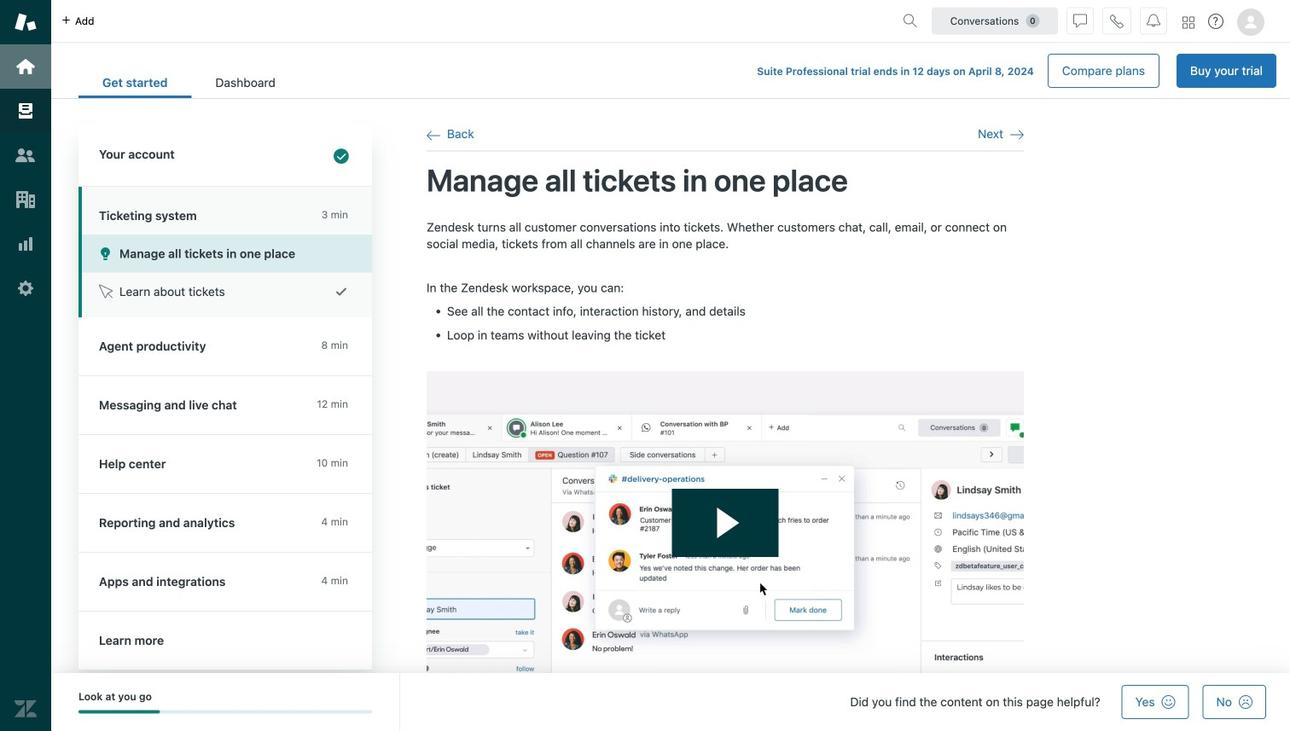 Task type: describe. For each thing, give the bounding box(es) containing it.
video element
[[427, 371, 1024, 704]]

button displays agent's chat status as invisible. image
[[1074, 14, 1087, 28]]

reporting image
[[15, 233, 37, 255]]

admin image
[[15, 277, 37, 300]]

organizations image
[[15, 189, 37, 211]]

notifications image
[[1147, 14, 1161, 28]]

get help image
[[1209, 14, 1224, 29]]

zendesk image
[[15, 698, 37, 720]]

progress bar image
[[79, 711, 160, 714]]



Task type: locate. For each thing, give the bounding box(es) containing it.
main element
[[0, 0, 51, 732]]

zendesk support image
[[15, 11, 37, 33]]

footer
[[51, 673, 1291, 732]]

views image
[[15, 100, 37, 122]]

video thumbnail image
[[427, 371, 1024, 704], [427, 371, 1024, 704]]

progress-bar progress bar
[[79, 711, 372, 714]]

zendesk products image
[[1183, 17, 1195, 29]]

tab list
[[79, 67, 300, 98]]

tab
[[192, 67, 300, 98]]

region
[[427, 219, 1024, 704]]

heading
[[79, 125, 372, 187]]

content-title region
[[427, 168, 1024, 191]]

customers image
[[15, 144, 37, 166]]

get started image
[[15, 55, 37, 78]]

April 8, 2024 text field
[[969, 65, 1034, 77]]



Task type: vqa. For each thing, say whether or not it's contained in the screenshot.
OPENS IN A NEW TAB image
no



